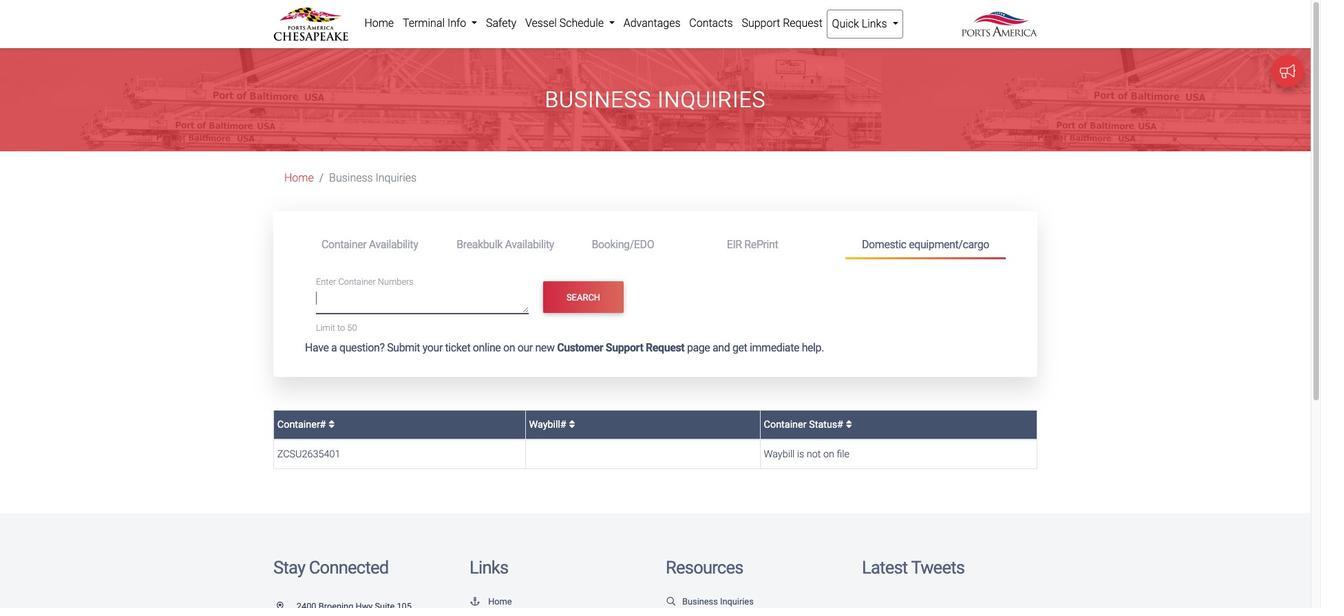 Task type: locate. For each thing, give the bounding box(es) containing it.
latest tweets
[[862, 558, 965, 578]]

1 availability from the left
[[369, 238, 418, 251]]

on left our
[[503, 342, 515, 355]]

1 vertical spatial business
[[329, 172, 373, 185]]

advantages
[[624, 17, 681, 30]]

availability
[[369, 238, 418, 251], [505, 238, 554, 251]]

0 horizontal spatial sort image
[[329, 420, 335, 430]]

vessel schedule link
[[521, 10, 619, 37]]

0 vertical spatial home
[[365, 17, 394, 30]]

0 horizontal spatial links
[[470, 558, 509, 578]]

get
[[733, 342, 748, 355]]

1 horizontal spatial availability
[[505, 238, 554, 251]]

search image
[[666, 599, 677, 608]]

1 vertical spatial business inquiries
[[329, 172, 417, 185]]

breakbulk availability
[[457, 238, 554, 251]]

support right the contacts
[[742, 17, 781, 30]]

1 horizontal spatial business
[[545, 87, 652, 113]]

0 vertical spatial links
[[862, 17, 888, 30]]

quick
[[832, 17, 860, 30]]

links
[[862, 17, 888, 30], [470, 558, 509, 578]]

0 vertical spatial on
[[503, 342, 515, 355]]

1 horizontal spatial on
[[824, 449, 835, 460]]

support request
[[742, 17, 823, 30]]

waybill
[[764, 449, 795, 460]]

2 vertical spatial home link
[[470, 597, 512, 608]]

enter container numbers
[[316, 277, 414, 288]]

request left page
[[646, 342, 685, 355]]

limit to 50
[[316, 323, 357, 333]]

domestic equipment/cargo
[[862, 238, 990, 251]]

customer
[[557, 342, 603, 355]]

home
[[365, 17, 394, 30], [284, 172, 314, 185], [488, 597, 512, 608]]

1 vertical spatial request
[[646, 342, 685, 355]]

connected
[[309, 558, 389, 578]]

container status# link
[[764, 419, 853, 431]]

business
[[545, 87, 652, 113], [329, 172, 373, 185], [683, 597, 718, 608]]

map marker alt image
[[277, 604, 295, 609]]

1 vertical spatial home link
[[284, 172, 314, 185]]

container for container availability
[[322, 238, 367, 251]]

request
[[783, 17, 823, 30], [646, 342, 685, 355]]

1 horizontal spatial sort image
[[569, 420, 576, 430]]

on left file
[[824, 449, 835, 460]]

sort image
[[846, 420, 853, 430]]

container
[[322, 238, 367, 251], [339, 277, 376, 288], [764, 419, 807, 431]]

submit
[[387, 342, 420, 355]]

ticket
[[445, 342, 471, 355]]

stay
[[273, 558, 305, 578]]

availability right breakbulk
[[505, 238, 554, 251]]

1 horizontal spatial home link
[[360, 10, 398, 37]]

terminal info link
[[398, 10, 482, 37]]

waybill#
[[529, 419, 569, 431]]

1 vertical spatial home
[[284, 172, 314, 185]]

links up anchor icon
[[470, 558, 509, 578]]

0 vertical spatial request
[[783, 17, 823, 30]]

1 vertical spatial links
[[470, 558, 509, 578]]

and
[[713, 342, 730, 355]]

container up enter
[[322, 238, 367, 251]]

2 vertical spatial home
[[488, 597, 512, 608]]

Enter Container Numbers text field
[[316, 291, 529, 314]]

container# link
[[277, 419, 335, 431]]

links inside quick links link
[[862, 17, 888, 30]]

file
[[837, 449, 850, 460]]

availability up numbers
[[369, 238, 418, 251]]

business inquiries
[[545, 87, 766, 113], [329, 172, 417, 185], [683, 597, 754, 608]]

stay connected
[[273, 558, 389, 578]]

our
[[518, 342, 533, 355]]

0 horizontal spatial support
[[606, 342, 644, 355]]

1 horizontal spatial home
[[365, 17, 394, 30]]

2 horizontal spatial home
[[488, 597, 512, 608]]

customer support request link
[[557, 342, 685, 355]]

immediate
[[750, 342, 800, 355]]

0 vertical spatial inquiries
[[658, 87, 766, 113]]

waybill# link
[[529, 419, 576, 431]]

sort image for waybill#
[[569, 420, 576, 430]]

inquiries
[[658, 87, 766, 113], [376, 172, 417, 185], [720, 597, 754, 608]]

support
[[742, 17, 781, 30], [606, 342, 644, 355]]

2 vertical spatial container
[[764, 419, 807, 431]]

50
[[347, 323, 357, 333]]

2 vertical spatial business
[[683, 597, 718, 608]]

request left quick
[[783, 17, 823, 30]]

2 availability from the left
[[505, 238, 554, 251]]

support right customer
[[606, 342, 644, 355]]

advantages link
[[619, 10, 685, 37]]

enter
[[316, 277, 336, 288]]

booking/edo link
[[575, 232, 711, 258]]

new
[[535, 342, 555, 355]]

1 vertical spatial on
[[824, 449, 835, 460]]

0 horizontal spatial home link
[[284, 172, 314, 185]]

1 horizontal spatial links
[[862, 17, 888, 30]]

sort image inside waybill# link
[[569, 420, 576, 430]]

sort image inside container# 'link'
[[329, 420, 335, 430]]

home link
[[360, 10, 398, 37], [284, 172, 314, 185], [470, 597, 512, 608]]

links right quick
[[862, 17, 888, 30]]

contacts link
[[685, 10, 738, 37]]

1 sort image from the left
[[329, 420, 335, 430]]

on
[[503, 342, 515, 355], [824, 449, 835, 460]]

have
[[305, 342, 329, 355]]

container up waybill
[[764, 419, 807, 431]]

eir
[[727, 238, 742, 251]]

contacts
[[690, 17, 733, 30]]

2 sort image from the left
[[569, 420, 576, 430]]

tweets
[[912, 558, 965, 578]]

sort image
[[329, 420, 335, 430], [569, 420, 576, 430]]

limit
[[316, 323, 335, 333]]

0 vertical spatial business
[[545, 87, 652, 113]]

0 horizontal spatial home
[[284, 172, 314, 185]]

2 horizontal spatial business
[[683, 597, 718, 608]]

0 vertical spatial support
[[742, 17, 781, 30]]

availability for container availability
[[369, 238, 418, 251]]

0 vertical spatial container
[[322, 238, 367, 251]]

anchor image
[[470, 599, 481, 608]]

not
[[807, 449, 821, 460]]

equipment/cargo
[[909, 238, 990, 251]]

1 horizontal spatial support
[[742, 17, 781, 30]]

terminal info
[[403, 17, 469, 30]]

0 horizontal spatial availability
[[369, 238, 418, 251]]

container right enter
[[339, 277, 376, 288]]

sort image for container#
[[329, 420, 335, 430]]

waybill is not on file
[[764, 449, 850, 460]]

is
[[797, 449, 805, 460]]



Task type: vqa. For each thing, say whether or not it's contained in the screenshot.
leftmost The
no



Task type: describe. For each thing, give the bounding box(es) containing it.
to
[[338, 323, 345, 333]]

container#
[[277, 419, 329, 431]]

numbers
[[378, 277, 414, 288]]

1 horizontal spatial request
[[783, 17, 823, 30]]

0 vertical spatial home link
[[360, 10, 398, 37]]

search
[[567, 292, 601, 303]]

info
[[448, 17, 466, 30]]

status#
[[809, 419, 844, 431]]

breakbulk
[[457, 238, 503, 251]]

2 vertical spatial inquiries
[[720, 597, 754, 608]]

have a question? submit your ticket online on our new customer support request page and get immediate help.
[[305, 342, 824, 355]]

quick links link
[[827, 10, 904, 39]]

safety link
[[482, 10, 521, 37]]

eir reprint link
[[711, 232, 846, 258]]

domestic
[[862, 238, 907, 251]]

schedule
[[560, 17, 604, 30]]

0 horizontal spatial on
[[503, 342, 515, 355]]

support request link
[[738, 10, 827, 37]]

0 horizontal spatial request
[[646, 342, 685, 355]]

question?
[[340, 342, 385, 355]]

vessel schedule
[[526, 17, 607, 30]]

page
[[687, 342, 710, 355]]

zcsu2635401
[[277, 449, 341, 460]]

0 horizontal spatial business
[[329, 172, 373, 185]]

booking/edo
[[592, 238, 655, 251]]

breakbulk availability link
[[440, 232, 575, 258]]

1 vertical spatial support
[[606, 342, 644, 355]]

container for container status#
[[764, 419, 807, 431]]

online
[[473, 342, 501, 355]]

availability for breakbulk availability
[[505, 238, 554, 251]]

help.
[[802, 342, 824, 355]]

1 vertical spatial container
[[339, 277, 376, 288]]

vessel
[[526, 17, 557, 30]]

business inquiries link
[[666, 597, 754, 608]]

2 horizontal spatial home link
[[470, 597, 512, 608]]

reprint
[[745, 238, 779, 251]]

terminal
[[403, 17, 445, 30]]

quick links
[[832, 17, 890, 30]]

domestic equipment/cargo link
[[846, 232, 1006, 260]]

search button
[[543, 282, 624, 314]]

resources
[[666, 558, 744, 578]]

container availability
[[322, 238, 418, 251]]

container status#
[[764, 419, 846, 431]]

home for the leftmost home link
[[284, 172, 314, 185]]

2 vertical spatial business inquiries
[[683, 597, 754, 608]]

latest
[[862, 558, 908, 578]]

eir reprint
[[727, 238, 779, 251]]

0 vertical spatial business inquiries
[[545, 87, 766, 113]]

a
[[331, 342, 337, 355]]

safety
[[486, 17, 517, 30]]

home for home link to the top
[[365, 17, 394, 30]]

your
[[423, 342, 443, 355]]

container availability link
[[305, 232, 440, 258]]

1 vertical spatial inquiries
[[376, 172, 417, 185]]



